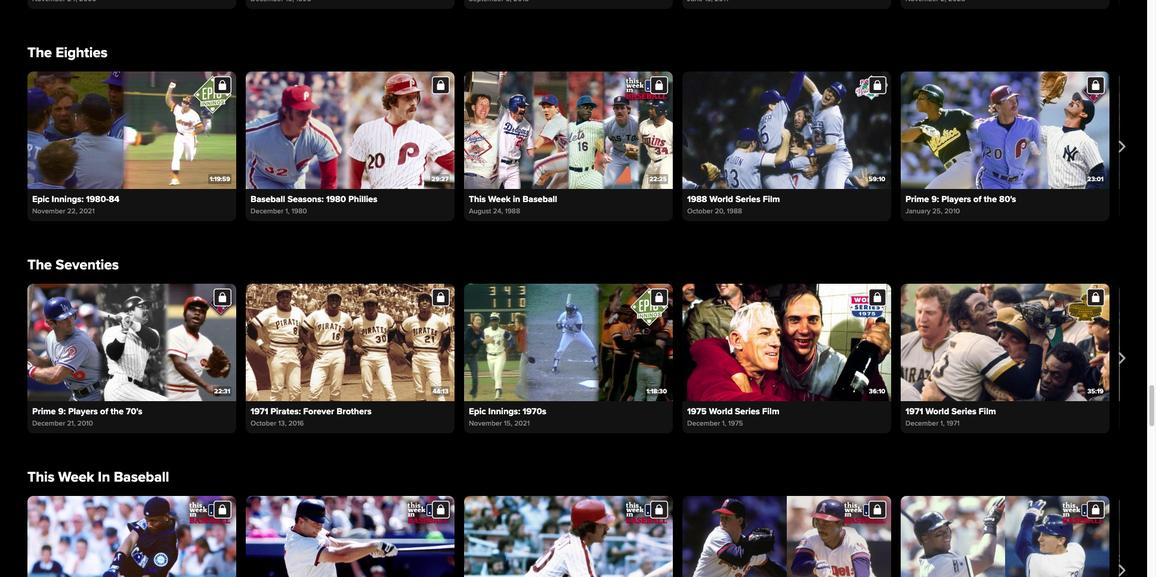Task type: describe. For each thing, give the bounding box(es) containing it.
22:25
[[650, 175, 667, 183]]

week for in
[[488, 194, 511, 205]]

world inside 1971 world series film december 1, 1971
[[926, 406, 949, 417]]

36:10
[[869, 388, 885, 396]]

this week in baseball: 8/12/93 image
[[901, 496, 1110, 578]]

1, for 1975
[[722, 419, 727, 428]]

in
[[513, 194, 520, 205]]

prime for prime 9: players of the 80's
[[906, 194, 929, 205]]

baseball for this week in baseball
[[114, 469, 169, 486]]

1 vertical spatial this week in baseball image
[[1119, 284, 1156, 402]]

players for 80's
[[942, 194, 971, 205]]

1971 pirates: forever brothers image
[[246, 284, 455, 402]]

1 horizontal spatial 1988
[[687, 194, 707, 205]]

in
[[98, 469, 110, 486]]

1 vertical spatial 1980
[[292, 207, 307, 216]]

1 vertical spatial 1975
[[728, 419, 743, 428]]

80's
[[999, 194, 1016, 205]]

of for 80's
[[974, 194, 982, 205]]

of for 70's
[[100, 406, 108, 417]]

25,
[[933, 207, 943, 216]]

15,
[[504, 419, 513, 428]]

1, for baseball
[[285, 207, 290, 216]]

the eighties
[[27, 44, 107, 62]]

2021 inside epic innings: 1980-84 november 22, 2021
[[79, 207, 95, 216]]

29:27
[[432, 175, 449, 183]]

1988 for 1988 world series film
[[727, 207, 742, 216]]

0 horizontal spatial this week in baseball image
[[464, 72, 673, 189]]

week for in
[[58, 469, 94, 486]]

1988 for this week in baseball
[[505, 207, 520, 216]]

december inside the prime 9: players of the 70's december 21, 2010
[[32, 419, 65, 428]]

this week in baseball: 7/11/91 image
[[246, 496, 455, 578]]

film for seventies
[[762, 406, 780, 417]]

baseball seasons: 1980 phillies image
[[246, 72, 455, 189]]

84
[[109, 194, 120, 205]]

prime 9: players of the 70's image
[[27, 284, 236, 402]]

35:19
[[1088, 388, 1104, 396]]

forever
[[303, 406, 334, 417]]

october for 1988
[[687, 207, 713, 216]]

baseball seasons: 1980 phillies december 1, 1980
[[251, 194, 378, 216]]

59:10
[[869, 175, 885, 183]]

december for 1971
[[906, 419, 939, 428]]

december for baseball
[[251, 207, 284, 216]]

baseball inside baseball seasons: 1980 phillies december 1, 1980
[[251, 194, 285, 205]]

innings: for 1970s
[[488, 406, 520, 417]]

epic innings: 1980-84 image
[[27, 72, 236, 189]]

film for eighties
[[763, 194, 780, 205]]

prime 9: players of the 80's january 25, 2010
[[906, 194, 1016, 216]]

series inside 1971 world series film december 1, 1971
[[952, 406, 977, 417]]

2016
[[288, 419, 304, 428]]

1971 for 1971 world series film
[[906, 406, 923, 417]]

this for this week in baseball august 24, 1988
[[469, 194, 486, 205]]

baseball for this week in baseball august 24, 1988
[[523, 194, 557, 205]]

1988 world series film october 20, 1988
[[687, 194, 780, 216]]

21,
[[67, 419, 76, 428]]



Task type: vqa. For each thing, say whether or not it's contained in the screenshot.


Task type: locate. For each thing, give the bounding box(es) containing it.
players
[[942, 194, 971, 205], [68, 406, 98, 417]]

1988 inside this week in baseball august 24, 1988
[[505, 207, 520, 216]]

0 vertical spatial november
[[32, 207, 65, 216]]

this week in baseball
[[27, 469, 169, 486]]

epic innings: 1970s november 15, 2021
[[469, 406, 547, 428]]

october inside 1971 pirates: forever brothers october 13, 2016
[[251, 419, 276, 428]]

2010
[[945, 207, 960, 216], [77, 419, 93, 428]]

0 horizontal spatial 1971
[[251, 406, 268, 417]]

november inside epic innings: 1970s november 15, 2021
[[469, 419, 502, 428]]

0 vertical spatial the
[[984, 194, 997, 205]]

9:
[[932, 194, 939, 205], [58, 406, 66, 417]]

0 vertical spatial october
[[687, 207, 713, 216]]

1971 inside 1971 pirates: forever brothers october 13, 2016
[[251, 406, 268, 417]]

2010 right the 25,
[[945, 207, 960, 216]]

film inside 1975 world series film december 1, 1975
[[762, 406, 780, 417]]

the left 70's
[[110, 406, 124, 417]]

november inside epic innings: 1980-84 november 22, 2021
[[32, 207, 65, 216]]

film
[[763, 194, 780, 205], [762, 406, 780, 417], [979, 406, 996, 417]]

players up the 25,
[[942, 194, 971, 205]]

1 vertical spatial this
[[27, 469, 55, 486]]

1988
[[687, 194, 707, 205], [505, 207, 520, 216], [727, 207, 742, 216]]

october
[[687, 207, 713, 216], [251, 419, 276, 428]]

series
[[736, 194, 761, 205], [735, 406, 760, 417], [952, 406, 977, 417]]

brothers
[[337, 406, 372, 417]]

1971 for 1971 pirates: forever brothers
[[251, 406, 268, 417]]

seasons:
[[288, 194, 324, 205]]

2 horizontal spatial baseball
[[523, 194, 557, 205]]

1 horizontal spatial 1,
[[722, 419, 727, 428]]

22,
[[67, 207, 77, 216]]

1 horizontal spatial 1971
[[906, 406, 923, 417]]

1 horizontal spatial prime
[[906, 194, 929, 205]]

of left 70's
[[100, 406, 108, 417]]

1 vertical spatial november
[[469, 419, 502, 428]]

epic inside epic innings: 1970s november 15, 2021
[[469, 406, 486, 417]]

0 vertical spatial 1980
[[326, 194, 346, 205]]

innings: inside epic innings: 1970s november 15, 2021
[[488, 406, 520, 417]]

the left the 80's
[[984, 194, 997, 205]]

december for 1975
[[687, 419, 720, 428]]

the for 70's
[[110, 406, 124, 417]]

22:31
[[214, 388, 230, 396]]

1 vertical spatial players
[[68, 406, 98, 417]]

1971
[[251, 406, 268, 417], [906, 406, 923, 417], [947, 419, 960, 428]]

0 vertical spatial this
[[469, 194, 486, 205]]

this
[[469, 194, 486, 205], [27, 469, 55, 486]]

0 horizontal spatial 1975
[[687, 406, 707, 417]]

november left the 22,
[[32, 207, 65, 216]]

players up 21,
[[68, 406, 98, 417]]

epic inside epic innings: 1980-84 november 22, 2021
[[32, 194, 49, 205]]

november
[[32, 207, 65, 216], [469, 419, 502, 428]]

this week in baseball image
[[464, 72, 673, 189], [1119, 284, 1156, 402]]

1 vertical spatial the
[[27, 257, 52, 274]]

phillies
[[348, 194, 378, 205]]

0 horizontal spatial 2010
[[77, 419, 93, 428]]

october for 1971
[[251, 419, 276, 428]]

0 vertical spatial the
[[27, 44, 52, 62]]

prime inside prime 9: players of the 80's january 25, 2010
[[906, 194, 929, 205]]

1 horizontal spatial 1975
[[728, 419, 743, 428]]

world for the seventies
[[709, 406, 733, 417]]

1 vertical spatial prime
[[32, 406, 56, 417]]

0 horizontal spatial 1988
[[505, 207, 520, 216]]

9: inside the prime 9: players of the 70's december 21, 2010
[[58, 406, 66, 417]]

epic for epic innings: 1970s
[[469, 406, 486, 417]]

film inside 1971 world series film december 1, 1971
[[979, 406, 996, 417]]

1 horizontal spatial october
[[687, 207, 713, 216]]

innings: for 1980-
[[52, 194, 84, 205]]

baseball right "in"
[[523, 194, 557, 205]]

13,
[[278, 419, 287, 428]]

1 vertical spatial of
[[100, 406, 108, 417]]

epic left 1980- on the left top of the page
[[32, 194, 49, 205]]

1, inside 1971 world series film december 1, 1971
[[941, 419, 945, 428]]

0 vertical spatial week
[[488, 194, 511, 205]]

20,
[[715, 207, 725, 216]]

film inside 1988 world series film october 20, 1988
[[763, 194, 780, 205]]

0 horizontal spatial 1980
[[292, 207, 307, 216]]

1,
[[285, 207, 290, 216], [722, 419, 727, 428], [941, 419, 945, 428]]

2 horizontal spatial 1988
[[727, 207, 742, 216]]

epic left 1970s
[[469, 406, 486, 417]]

0 vertical spatial 2021
[[79, 207, 95, 216]]

9: for prime 9: players of the 70's
[[58, 406, 66, 417]]

baseball right in
[[114, 469, 169, 486]]

prime 9: players of the 80's image
[[901, 72, 1110, 189]]

1975 world series film december 1, 1975
[[687, 406, 780, 428]]

2 horizontal spatial 1971
[[947, 419, 960, 428]]

0 horizontal spatial week
[[58, 469, 94, 486]]

1 vertical spatial 2010
[[77, 419, 93, 428]]

baseball
[[251, 194, 285, 205], [523, 194, 557, 205], [114, 469, 169, 486]]

1 vertical spatial 9:
[[58, 406, 66, 417]]

players for 70's
[[68, 406, 98, 417]]

the seventies
[[27, 257, 119, 274]]

24,
[[493, 207, 503, 216]]

players inside the prime 9: players of the 70's december 21, 2010
[[68, 406, 98, 417]]

1 horizontal spatial 2010
[[945, 207, 960, 216]]

23:01
[[1088, 175, 1104, 183]]

9: inside prime 9: players of the 80's january 25, 2010
[[932, 194, 939, 205]]

epic innings: 1970s image
[[464, 284, 673, 402]]

epic innings: 1980-84 november 22, 2021
[[32, 194, 120, 216]]

innings: up the 22,
[[52, 194, 84, 205]]

this week in baseball august 24, 1988
[[469, 194, 557, 216]]

1975
[[687, 406, 707, 417], [728, 419, 743, 428]]

week inside this week in baseball august 24, 1988
[[488, 194, 511, 205]]

players inside prime 9: players of the 80's january 25, 2010
[[942, 194, 971, 205]]

0 horizontal spatial 2021
[[79, 207, 95, 216]]

week up 24,
[[488, 194, 511, 205]]

series inside 1988 world series film october 20, 1988
[[736, 194, 761, 205]]

prime
[[906, 194, 929, 205], [32, 406, 56, 417]]

1 vertical spatial innings:
[[488, 406, 520, 417]]

0 vertical spatial 2010
[[945, 207, 960, 216]]

the for 80's
[[984, 194, 997, 205]]

0 horizontal spatial october
[[251, 419, 276, 428]]

2021 inside epic innings: 1970s november 15, 2021
[[514, 419, 530, 428]]

1 horizontal spatial 1980
[[326, 194, 346, 205]]

0 horizontal spatial baseball
[[114, 469, 169, 486]]

0 horizontal spatial 9:
[[58, 406, 66, 417]]

prime for prime 9: players of the 70's
[[32, 406, 56, 417]]

1980 left phillies
[[326, 194, 346, 205]]

2010 for 80's
[[945, 207, 960, 216]]

0 vertical spatial players
[[942, 194, 971, 205]]

innings: inside epic innings: 1980-84 november 22, 2021
[[52, 194, 84, 205]]

1 vertical spatial epic
[[469, 406, 486, 417]]

the inside the prime 9: players of the 70's december 21, 2010
[[110, 406, 124, 417]]

seventies
[[56, 257, 119, 274]]

world
[[710, 194, 733, 205], [709, 406, 733, 417], [926, 406, 949, 417]]

december inside baseball seasons: 1980 phillies december 1, 1980
[[251, 207, 284, 216]]

0 horizontal spatial prime
[[32, 406, 56, 417]]

1 horizontal spatial this week in baseball image
[[1119, 284, 1156, 402]]

2 the from the top
[[27, 257, 52, 274]]

this inside this week in baseball august 24, 1988
[[469, 194, 486, 205]]

of inside the prime 9: players of the 70's december 21, 2010
[[100, 406, 108, 417]]

2021
[[79, 207, 95, 216], [514, 419, 530, 428]]

0 horizontal spatial innings:
[[52, 194, 84, 205]]

december inside 1975 world series film december 1, 1975
[[687, 419, 720, 428]]

world inside 1988 world series film october 20, 1988
[[710, 194, 733, 205]]

innings:
[[52, 194, 84, 205], [488, 406, 520, 417]]

1 horizontal spatial week
[[488, 194, 511, 205]]

2010 right 21,
[[77, 419, 93, 428]]

9: for prime 9: players of the 80's
[[932, 194, 939, 205]]

the inside prime 9: players of the 80's january 25, 2010
[[984, 194, 997, 205]]

prime inside the prime 9: players of the 70's december 21, 2010
[[32, 406, 56, 417]]

this week in baseball: 7/16/98 image
[[27, 496, 236, 578]]

1980
[[326, 194, 346, 205], [292, 207, 307, 216]]

pirates:
[[271, 406, 301, 417]]

1 horizontal spatial players
[[942, 194, 971, 205]]

world for the eighties
[[710, 194, 733, 205]]

1970s
[[523, 406, 547, 417]]

of inside prime 9: players of the 80's january 25, 2010
[[974, 194, 982, 205]]

of
[[974, 194, 982, 205], [100, 406, 108, 417]]

1 horizontal spatial baseball
[[251, 194, 285, 205]]

october inside 1988 world series film october 20, 1988
[[687, 207, 713, 216]]

week left in
[[58, 469, 94, 486]]

week
[[488, 194, 511, 205], [58, 469, 94, 486]]

0 vertical spatial 1975
[[687, 406, 707, 417]]

of left the 80's
[[974, 194, 982, 205]]

series inside 1975 world series film december 1, 1975
[[735, 406, 760, 417]]

0 vertical spatial epic
[[32, 194, 49, 205]]

1971 world series film image
[[901, 284, 1110, 402]]

october left 20,
[[687, 207, 713, 216]]

1 horizontal spatial 9:
[[932, 194, 939, 205]]

the
[[27, 44, 52, 62], [27, 257, 52, 274]]

baseball inside this week in baseball august 24, 1988
[[523, 194, 557, 205]]

0 vertical spatial prime
[[906, 194, 929, 205]]

1971 world series film december 1, 1971
[[906, 406, 996, 428]]

1 horizontal spatial this
[[469, 194, 486, 205]]

1 vertical spatial 2021
[[514, 419, 530, 428]]

2 horizontal spatial 1,
[[941, 419, 945, 428]]

0 horizontal spatial epic
[[32, 194, 49, 205]]

1980 down seasons:
[[292, 207, 307, 216]]

1980-
[[86, 194, 109, 205]]

the for the seventies
[[27, 257, 52, 274]]

0 vertical spatial this week in baseball image
[[464, 72, 673, 189]]

prime 9: players of the 70's december 21, 2010
[[32, 406, 142, 428]]

1:19:59
[[210, 175, 230, 183]]

december inside 1971 world series film december 1, 1971
[[906, 419, 939, 428]]

innings: up the 15,
[[488, 406, 520, 417]]

1 horizontal spatial november
[[469, 419, 502, 428]]

0 vertical spatial of
[[974, 194, 982, 205]]

series for the seventies
[[735, 406, 760, 417]]

0 horizontal spatial this
[[27, 469, 55, 486]]

0 horizontal spatial of
[[100, 406, 108, 417]]

2021 right the 22,
[[79, 207, 95, 216]]

70's
[[126, 406, 142, 417]]

the left eighties at left
[[27, 44, 52, 62]]

the left the seventies at the top left
[[27, 257, 52, 274]]

1 horizontal spatial the
[[984, 194, 997, 205]]

2010 inside the prime 9: players of the 70's december 21, 2010
[[77, 419, 93, 428]]

october left 13,
[[251, 419, 276, 428]]

november left the 15,
[[469, 419, 502, 428]]

1, inside 1975 world series film december 1, 1975
[[722, 419, 727, 428]]

this week in baseball: 7/12/89 image
[[683, 496, 891, 578]]

1 horizontal spatial innings:
[[488, 406, 520, 417]]

0 vertical spatial innings:
[[52, 194, 84, 205]]

1 the from the top
[[27, 44, 52, 62]]

august
[[469, 207, 491, 216]]

december
[[251, 207, 284, 216], [32, 419, 65, 428], [687, 419, 720, 428], [906, 419, 939, 428]]

1:18:30
[[647, 388, 667, 396]]

1 horizontal spatial of
[[974, 194, 982, 205]]

0 horizontal spatial 1,
[[285, 207, 290, 216]]

this week in baseball: 7/27/95 image
[[464, 496, 673, 578]]

0 horizontal spatial players
[[68, 406, 98, 417]]

series for the eighties
[[736, 194, 761, 205]]

world inside 1975 world series film december 1, 1975
[[709, 406, 733, 417]]

1 vertical spatial october
[[251, 419, 276, 428]]

1981 world series film image
[[1119, 72, 1156, 189]]

44:13
[[433, 388, 449, 396]]

2010 for 70's
[[77, 419, 93, 428]]

0 horizontal spatial the
[[110, 406, 124, 417]]

1, for 1971
[[941, 419, 945, 428]]

january
[[906, 207, 931, 216]]

1, inside baseball seasons: 1980 phillies december 1, 1980
[[285, 207, 290, 216]]

0 horizontal spatial november
[[32, 207, 65, 216]]

epic for epic innings: 1980-84
[[32, 194, 49, 205]]

2010 inside prime 9: players of the 80's january 25, 2010
[[945, 207, 960, 216]]

the for the eighties
[[27, 44, 52, 62]]

2021 right the 15,
[[514, 419, 530, 428]]

eighties
[[56, 44, 107, 62]]

1971 pirates: forever brothers october 13, 2016
[[251, 406, 372, 428]]

epic
[[32, 194, 49, 205], [469, 406, 486, 417]]

1 vertical spatial week
[[58, 469, 94, 486]]

1988 world series film image
[[683, 72, 891, 189]]

1975 world series film image
[[683, 284, 891, 402]]

1 horizontal spatial 2021
[[514, 419, 530, 428]]

this for this week in baseball
[[27, 469, 55, 486]]

1 vertical spatial the
[[110, 406, 124, 417]]

the
[[984, 194, 997, 205], [110, 406, 124, 417]]

baseball left seasons:
[[251, 194, 285, 205]]

1 horizontal spatial epic
[[469, 406, 486, 417]]

0 vertical spatial 9:
[[932, 194, 939, 205]]



